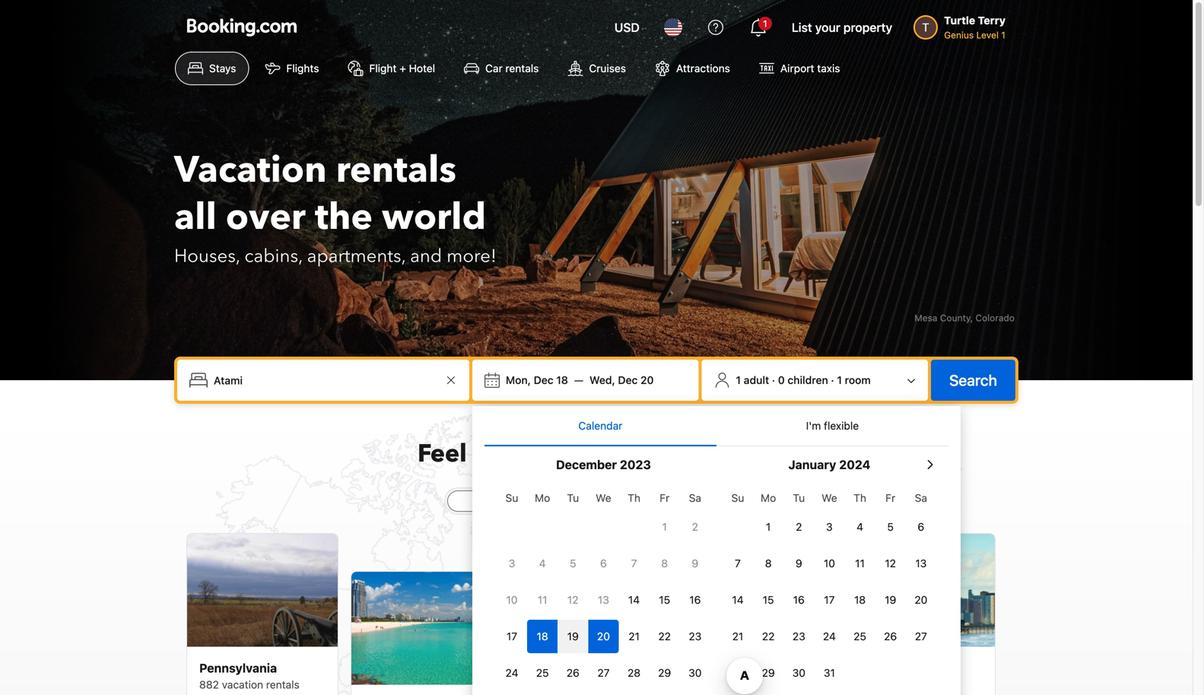 Task type: vqa. For each thing, say whether or not it's contained in the screenshot.
19
yes



Task type: describe. For each thing, give the bounding box(es) containing it.
flight
[[369, 62, 397, 75]]

14 for 14 december 2023 option
[[628, 594, 640, 606]]

sa for 2024
[[915, 492, 927, 504]]

2 · from the left
[[831, 374, 834, 386]]

30 for 30 december 2023 "checkbox"
[[689, 667, 702, 679]]

mesa county, colorado
[[915, 313, 1015, 323]]

mo for january
[[761, 492, 776, 504]]

18 for 18 option
[[854, 594, 866, 606]]

11 for 11 option
[[538, 594, 547, 606]]

20 for 20 december 2023 option
[[597, 630, 610, 643]]

room
[[845, 374, 871, 386]]

31
[[824, 667, 835, 679]]

Where are you going? field
[[208, 367, 442, 394]]

0
[[778, 374, 785, 386]]

attractions link
[[642, 52, 743, 85]]

mesa
[[915, 313, 938, 323]]

list your property
[[792, 20, 893, 35]]

we for january
[[822, 492, 837, 504]]

car rentals link
[[451, 52, 552, 85]]

7 for 7 option
[[735, 557, 741, 570]]

24 December 2023 checkbox
[[497, 657, 527, 690]]

11 for 11 january 2024 checkbox
[[855, 557, 865, 570]]

diego
[[553, 661, 587, 676]]

i'm flexible
[[806, 420, 859, 432]]

you
[[694, 437, 738, 471]]

20 December 2023 checkbox
[[588, 620, 619, 654]]

stays link
[[175, 52, 249, 85]]

8 January 2024 checkbox
[[753, 547, 784, 581]]

flight + hotel
[[369, 62, 435, 75]]

23 January 2024 checkbox
[[784, 620, 814, 654]]

14 for 14 checkbox
[[732, 594, 744, 606]]

24 for 24 december 2023 checkbox
[[506, 667, 519, 679]]

4 for 4 january 2024 "checkbox"
[[857, 521, 864, 533]]

12 January 2024 checkbox
[[875, 547, 906, 581]]

1 inside turtle terry genius level 1
[[1002, 30, 1006, 40]]

1 left 2 january 2024 option
[[766, 521, 771, 533]]

flight + hotel link
[[335, 52, 448, 85]]

rentals for car
[[506, 62, 539, 75]]

11 December 2023 checkbox
[[527, 584, 558, 617]]

3 for 3 december 2023 checkbox
[[509, 557, 515, 570]]

airport taxis link
[[746, 52, 853, 85]]

23 for '23' checkbox
[[689, 630, 702, 643]]

genius
[[944, 30, 974, 40]]

vacation rentals all over the world houses, cabins, apartments, and more!
[[174, 145, 497, 269]]

14 December 2023 checkbox
[[619, 584, 649, 617]]

attractions
[[676, 62, 730, 75]]

more!
[[447, 244, 497, 269]]

list
[[792, 20, 812, 35]]

2024
[[839, 458, 871, 472]]

3 for 3 option on the bottom right
[[826, 521, 833, 533]]

2 December 2023 checkbox
[[680, 511, 711, 544]]

home
[[502, 437, 569, 471]]

pennsylvania
[[199, 661, 277, 676]]

16 for 16 january 2024 checkbox
[[793, 594, 805, 606]]

stays
[[209, 62, 236, 75]]

flexible
[[824, 420, 859, 432]]

mon, dec 18 button
[[500, 367, 574, 394]]

colorado
[[976, 313, 1015, 323]]

0 vertical spatial 20
[[641, 374, 654, 386]]

fr for 2023
[[660, 492, 670, 504]]

san
[[528, 661, 550, 676]]

car
[[485, 62, 503, 75]]

cabins,
[[245, 244, 303, 269]]

2 for december 2023
[[692, 521, 698, 533]]

vacation
[[174, 145, 327, 195]]

17 January 2024 checkbox
[[814, 584, 845, 617]]

vacation
[[222, 679, 263, 691]]

16 January 2024 checkbox
[[784, 584, 814, 617]]

turtle
[[944, 14, 976, 27]]

26 January 2024 checkbox
[[875, 620, 906, 654]]

27 December 2023 checkbox
[[588, 657, 619, 690]]

fr for 2024
[[886, 492, 896, 504]]

pennsylvania 882 vacation rentals
[[199, 661, 300, 691]]

search
[[950, 371, 997, 389]]

31 January 2024 checkbox
[[814, 657, 845, 690]]

county,
[[940, 313, 973, 323]]

i'm flexible button
[[717, 406, 949, 446]]

20 cell
[[588, 617, 619, 654]]

cruises
[[589, 62, 626, 75]]

su for december
[[506, 492, 518, 504]]

5 for the 5 checkbox
[[570, 557, 576, 570]]

your account menu turtle terry genius level 1 element
[[914, 7, 1012, 42]]

9 December 2023 checkbox
[[680, 547, 711, 581]]

all
[[174, 192, 217, 242]]

12 for 12 january 2024 checkbox
[[885, 557, 896, 570]]

tab list containing calendar
[[485, 406, 949, 447]]

16 December 2023 checkbox
[[680, 584, 711, 617]]

december
[[556, 458, 617, 472]]

calendar
[[579, 420, 623, 432]]

15 January 2024 checkbox
[[753, 584, 784, 617]]

car rentals
[[485, 62, 539, 75]]

16 for the 16 option
[[690, 594, 701, 606]]

property
[[844, 20, 893, 35]]

december 2023
[[556, 458, 651, 472]]

wherever
[[575, 437, 688, 471]]

6 December 2023 checkbox
[[588, 547, 619, 581]]

7 for 7 'option'
[[631, 557, 637, 570]]

1 January 2024 checkbox
[[753, 511, 784, 544]]

29 for 29 checkbox
[[658, 667, 671, 679]]

1 inside 1 'dropdown button'
[[763, 18, 767, 29]]

7 December 2023 checkbox
[[619, 547, 649, 581]]

9 January 2024 checkbox
[[784, 547, 814, 581]]

2 January 2024 checkbox
[[784, 511, 814, 544]]

i'm
[[806, 420, 821, 432]]

882
[[199, 679, 219, 691]]

usd
[[615, 20, 640, 35]]

houses,
[[174, 244, 240, 269]]

and
[[410, 244, 442, 269]]

5 for 5 option
[[887, 521, 894, 533]]

15 for 15 january 2024 checkbox
[[763, 594, 774, 606]]

usd button
[[605, 9, 649, 46]]

11 January 2024 checkbox
[[845, 547, 875, 581]]

25 for 25 option
[[854, 630, 867, 643]]

flights
[[286, 62, 319, 75]]

13 for 13 option
[[916, 557, 927, 570]]

28 January 2024 checkbox
[[723, 657, 753, 690]]

5 December 2023 checkbox
[[558, 547, 588, 581]]

1 button
[[740, 9, 777, 46]]

rentals inside the pennsylvania 882 vacation rentals
[[266, 679, 300, 691]]

30 for 30 checkbox
[[793, 667, 806, 679]]

17 December 2023 checkbox
[[497, 620, 527, 654]]

1 left adult
[[736, 374, 741, 386]]

1 adult · 0 children · 1 room
[[736, 374, 871, 386]]

25 for the 25 december 2023 checkbox in the left bottom of the page
[[536, 667, 549, 679]]

28 December 2023 checkbox
[[619, 657, 649, 690]]

21 December 2023 checkbox
[[619, 620, 649, 654]]

taxis
[[817, 62, 840, 75]]

6 for 6 december 2023 checkbox on the bottom of the page
[[600, 557, 607, 570]]



Task type: locate. For each thing, give the bounding box(es) containing it.
8 for 8 december 2023 option
[[661, 557, 668, 570]]

1 22 from the left
[[658, 630, 671, 643]]

1
[[763, 18, 767, 29], [1002, 30, 1006, 40], [736, 374, 741, 386], [837, 374, 842, 386], [662, 521, 667, 533], [766, 521, 771, 533]]

1 vertical spatial 19
[[567, 630, 579, 643]]

9 right 8 december 2023 option
[[692, 557, 699, 570]]

1 horizontal spatial 7
[[735, 557, 741, 570]]

1 we from the left
[[596, 492, 611, 504]]

11 inside 11 option
[[538, 594, 547, 606]]

2 8 from the left
[[765, 557, 772, 570]]

world
[[382, 192, 486, 242]]

20
[[641, 374, 654, 386], [915, 594, 928, 606], [597, 630, 610, 643]]

3 inside option
[[826, 521, 833, 533]]

1 horizontal spatial sa
[[915, 492, 927, 504]]

1 adult · 0 children · 1 room button
[[708, 366, 922, 395]]

1 horizontal spatial 26
[[884, 630, 897, 643]]

0 horizontal spatial 15
[[659, 594, 670, 606]]

0 horizontal spatial sa
[[689, 492, 702, 504]]

26 right 25 option
[[884, 630, 897, 643]]

we for december
[[596, 492, 611, 504]]

10
[[824, 557, 835, 570], [506, 594, 518, 606]]

18 December 2023 checkbox
[[527, 620, 558, 654]]

0 horizontal spatial 16
[[690, 594, 701, 606]]

1 horizontal spatial 22
[[762, 630, 775, 643]]

29 right 28 december 2023 checkbox
[[658, 667, 671, 679]]

1 vertical spatial 3
[[509, 557, 515, 570]]

8
[[661, 557, 668, 570], [765, 557, 772, 570]]

5 inside option
[[887, 521, 894, 533]]

6
[[918, 521, 925, 533], [600, 557, 607, 570]]

19 inside option
[[885, 594, 896, 606]]

1 sa from the left
[[689, 492, 702, 504]]

1 30 from the left
[[689, 667, 702, 679]]

13
[[916, 557, 927, 570], [598, 594, 609, 606]]

1 horizontal spatial 10
[[824, 557, 835, 570]]

2 30 from the left
[[793, 667, 806, 679]]

30
[[689, 667, 702, 679], [793, 667, 806, 679]]

22
[[658, 630, 671, 643], [762, 630, 775, 643]]

9 right 8 checkbox
[[796, 557, 802, 570]]

14 right 13 checkbox
[[628, 594, 640, 606]]

0 vertical spatial 19
[[885, 594, 896, 606]]

fr
[[660, 492, 670, 504], [886, 492, 896, 504]]

17
[[824, 594, 835, 606], [507, 630, 517, 643]]

4 left 5 option
[[857, 521, 864, 533]]

1 horizontal spatial 4
[[857, 521, 864, 533]]

0 horizontal spatial rentals
[[266, 679, 300, 691]]

1 horizontal spatial 16
[[793, 594, 805, 606]]

list your property link
[[783, 9, 902, 46]]

24 inside checkbox
[[506, 667, 519, 679]]

airport taxis
[[781, 62, 840, 75]]

30 December 2023 checkbox
[[680, 657, 711, 690]]

3 right 2 january 2024 option
[[826, 521, 833, 533]]

28 for 28 option
[[732, 667, 745, 679]]

9 for 9 checkbox
[[796, 557, 802, 570]]

th down '2023'
[[628, 492, 641, 504]]

5 right 4 december 2023 "checkbox" in the left of the page
[[570, 557, 576, 570]]

3 January 2024 checkbox
[[814, 511, 845, 544]]

18 left —
[[556, 374, 568, 386]]

rentals
[[506, 62, 539, 75], [336, 145, 456, 195], [266, 679, 300, 691]]

2 inside 2 january 2024 option
[[796, 521, 802, 533]]

apartments,
[[307, 244, 406, 269]]

1 horizontal spatial 21
[[732, 630, 744, 643]]

1 horizontal spatial grid
[[723, 483, 937, 690]]

feel
[[418, 437, 467, 471]]

29 right 28 option
[[762, 667, 775, 679]]

20 for the 20 checkbox
[[915, 594, 928, 606]]

1 horizontal spatial 12
[[885, 557, 896, 570]]

29 January 2024 checkbox
[[753, 657, 784, 690]]

2 for january 2024
[[796, 521, 802, 533]]

0 vertical spatial 17
[[824, 594, 835, 606]]

21 for 21 december 2023 'checkbox' at the right bottom of page
[[629, 630, 640, 643]]

mon,
[[506, 374, 531, 386]]

25
[[854, 630, 867, 643], [536, 667, 549, 679]]

15 right 14 december 2023 option
[[659, 594, 670, 606]]

0 vertical spatial 11
[[855, 557, 865, 570]]

8 right 7 'option'
[[661, 557, 668, 570]]

1 horizontal spatial 14
[[732, 594, 744, 606]]

1 right level
[[1002, 30, 1006, 40]]

we down december 2023
[[596, 492, 611, 504]]

11 inside 11 january 2024 checkbox
[[855, 557, 865, 570]]

1 horizontal spatial 13
[[916, 557, 927, 570]]

18 January 2024 checkbox
[[845, 584, 875, 617]]

january 2024
[[789, 458, 871, 472]]

20 January 2024 checkbox
[[906, 584, 937, 617]]

14 left 15 january 2024 checkbox
[[732, 594, 744, 606]]

1 · from the left
[[772, 374, 775, 386]]

13 right 12 december 2023 "checkbox"
[[598, 594, 609, 606]]

21 right 20 december 2023 option
[[629, 630, 640, 643]]

1 fr from the left
[[660, 492, 670, 504]]

1 vertical spatial 17
[[507, 630, 517, 643]]

0 vertical spatial rentals
[[506, 62, 539, 75]]

26 inside option
[[567, 667, 580, 679]]

0 horizontal spatial 10
[[506, 594, 518, 606]]

19 for 19 january 2024 option on the right bottom of page
[[885, 594, 896, 606]]

1 th from the left
[[628, 492, 641, 504]]

9 inside 9 checkbox
[[796, 557, 802, 570]]

0 horizontal spatial 28
[[628, 667, 641, 679]]

+
[[400, 62, 406, 75]]

25 January 2024 checkbox
[[845, 620, 875, 654]]

19 cell
[[558, 617, 588, 654]]

12 inside 12 december 2023 "checkbox"
[[568, 594, 579, 606]]

0 vertical spatial 13
[[916, 557, 927, 570]]

0 horizontal spatial mo
[[535, 492, 550, 504]]

9
[[692, 557, 699, 570], [796, 557, 802, 570]]

0 horizontal spatial 25
[[536, 667, 549, 679]]

2 horizontal spatial 18
[[854, 594, 866, 606]]

3 left 4 december 2023 "checkbox" in the left of the page
[[509, 557, 515, 570]]

0 horizontal spatial 6
[[600, 557, 607, 570]]

17 right 16 january 2024 checkbox
[[824, 594, 835, 606]]

0 vertical spatial 26
[[884, 630, 897, 643]]

over
[[226, 192, 306, 242]]

1 horizontal spatial 9
[[796, 557, 802, 570]]

0 horizontal spatial ·
[[772, 374, 775, 386]]

7 right 6 december 2023 checkbox on the bottom of the page
[[631, 557, 637, 570]]

2 vertical spatial rentals
[[266, 679, 300, 691]]

7 January 2024 checkbox
[[723, 547, 753, 581]]

booking.com image
[[187, 18, 297, 37]]

0 horizontal spatial 7
[[631, 557, 637, 570]]

30 right 29 checkbox
[[689, 667, 702, 679]]

airport
[[781, 62, 815, 75]]

0 vertical spatial 6
[[918, 521, 925, 533]]

1 horizontal spatial we
[[822, 492, 837, 504]]

1 horizontal spatial 29
[[762, 667, 775, 679]]

21 for 21 checkbox
[[732, 630, 744, 643]]

28 inside checkbox
[[628, 667, 641, 679]]

fr up 5 option
[[886, 492, 896, 504]]

2 23 from the left
[[793, 630, 806, 643]]

7 left 8 checkbox
[[735, 557, 741, 570]]

1 grid from the left
[[497, 483, 711, 695]]

2 dec from the left
[[618, 374, 638, 386]]

10 inside the 10 checkbox
[[824, 557, 835, 570]]

1 23 from the left
[[689, 630, 702, 643]]

12 for 12 december 2023 "checkbox"
[[568, 594, 579, 606]]

go
[[744, 437, 775, 471]]

19 right 18 december 2023 option
[[567, 630, 579, 643]]

26 for '26 december 2023' option
[[567, 667, 580, 679]]

8 for 8 checkbox
[[765, 557, 772, 570]]

2 sa from the left
[[915, 492, 927, 504]]

3 December 2023 checkbox
[[497, 547, 527, 581]]

th for 2023
[[628, 492, 641, 504]]

30 January 2024 checkbox
[[784, 657, 814, 690]]

16 inside the 16 option
[[690, 594, 701, 606]]

27 January 2024 checkbox
[[906, 620, 937, 654]]

0 horizontal spatial 24
[[506, 667, 519, 679]]

1 horizontal spatial 8
[[765, 557, 772, 570]]

tu down december
[[567, 492, 579, 504]]

1 horizontal spatial 3
[[826, 521, 833, 533]]

0 horizontal spatial grid
[[497, 483, 711, 695]]

6 for 6 january 2024 option
[[918, 521, 925, 533]]

mo for december
[[535, 492, 550, 504]]

24 for 24 january 2024 option
[[823, 630, 836, 643]]

29 December 2023 checkbox
[[649, 657, 680, 690]]

1 8 from the left
[[661, 557, 668, 570]]

1 horizontal spatial 27
[[915, 630, 927, 643]]

dec right wed,
[[618, 374, 638, 386]]

0 horizontal spatial dec
[[534, 374, 554, 386]]

6 inside checkbox
[[600, 557, 607, 570]]

9 inside option
[[692, 557, 699, 570]]

16 left 17 checkbox
[[793, 594, 805, 606]]

1 horizontal spatial mo
[[761, 492, 776, 504]]

17 for 17 checkbox
[[824, 594, 835, 606]]

8 inside checkbox
[[765, 557, 772, 570]]

1 9 from the left
[[692, 557, 699, 570]]

27 inside checkbox
[[915, 630, 927, 643]]

22 inside option
[[762, 630, 775, 643]]

1 vertical spatial 12
[[568, 594, 579, 606]]

13 for 13 checkbox
[[598, 594, 609, 606]]

20 right wed,
[[641, 374, 654, 386]]

26
[[884, 630, 897, 643], [567, 667, 580, 679]]

rentals inside vacation rentals all over the world houses, cabins, apartments, and more!
[[336, 145, 456, 195]]

· left 0
[[772, 374, 775, 386]]

14 inside checkbox
[[732, 594, 744, 606]]

17 left 18 december 2023 option
[[507, 630, 517, 643]]

1 left list
[[763, 18, 767, 29]]

search button
[[931, 360, 1016, 401]]

1 vertical spatial 10
[[506, 594, 518, 606]]

23 for 23 january 2024 checkbox
[[793, 630, 806, 643]]

1 mo from the left
[[535, 492, 550, 504]]

1 21 from the left
[[629, 630, 640, 643]]

11
[[855, 557, 865, 570], [538, 594, 547, 606]]

29
[[658, 667, 671, 679], [762, 667, 775, 679]]

tu
[[567, 492, 579, 504], [793, 492, 805, 504]]

13 inside 13 checkbox
[[598, 594, 609, 606]]

26 inside checkbox
[[884, 630, 897, 643]]

1 horizontal spatial 28
[[732, 667, 745, 679]]

1 vertical spatial 25
[[536, 667, 549, 679]]

0 vertical spatial 24
[[823, 630, 836, 643]]

21 January 2024 checkbox
[[723, 620, 753, 654]]

1 dec from the left
[[534, 374, 554, 386]]

19 for the 19 checkbox
[[567, 630, 579, 643]]

1 left '2' checkbox
[[662, 521, 667, 533]]

grid
[[497, 483, 711, 695], [723, 483, 937, 690]]

children
[[788, 374, 828, 386]]

2 vertical spatial 18
[[537, 630, 548, 643]]

22 inside checkbox
[[658, 630, 671, 643]]

28 right "27 december 2023" option on the bottom of page
[[628, 667, 641, 679]]

7 inside option
[[735, 557, 741, 570]]

wed, dec 20 button
[[584, 367, 660, 394]]

0 horizontal spatial 5
[[570, 557, 576, 570]]

15 right 14 checkbox
[[763, 594, 774, 606]]

sa up '2' checkbox
[[689, 492, 702, 504]]

24 right 23 january 2024 checkbox
[[823, 630, 836, 643]]

12
[[885, 557, 896, 570], [568, 594, 579, 606]]

26 for the 26 checkbox
[[884, 630, 897, 643]]

su down home
[[506, 492, 518, 504]]

22 December 2023 checkbox
[[649, 620, 680, 654]]

3
[[826, 521, 833, 533], [509, 557, 515, 570]]

2 15 from the left
[[763, 594, 774, 606]]

0 horizontal spatial 11
[[538, 594, 547, 606]]

18
[[556, 374, 568, 386], [854, 594, 866, 606], [537, 630, 548, 643]]

1 vertical spatial 6
[[600, 557, 607, 570]]

1 horizontal spatial fr
[[886, 492, 896, 504]]

we up 3 option on the bottom right
[[822, 492, 837, 504]]

27 for "27 december 2023" option on the bottom of page
[[598, 667, 610, 679]]

mo
[[535, 492, 550, 504], [761, 492, 776, 504]]

a cozy house and the night sky filled with stars in colorado image
[[49, 0, 1144, 380]]

1 horizontal spatial ·
[[831, 374, 834, 386]]

2 horizontal spatial rentals
[[506, 62, 539, 75]]

mon, dec 18 — wed, dec 20
[[506, 374, 654, 386]]

30 left 31 at the bottom of page
[[793, 667, 806, 679]]

1 2 from the left
[[692, 521, 698, 533]]

22 for 22 january 2024 option
[[762, 630, 775, 643]]

25 inside option
[[854, 630, 867, 643]]

terry
[[978, 14, 1006, 27]]

21 left 22 january 2024 option
[[732, 630, 744, 643]]

2 su from the left
[[732, 492, 744, 504]]

0 horizontal spatial 22
[[658, 630, 671, 643]]

20 right 19 january 2024 option on the right bottom of page
[[915, 594, 928, 606]]

0 horizontal spatial 14
[[628, 594, 640, 606]]

—
[[574, 374, 584, 386]]

23 December 2023 checkbox
[[680, 620, 711, 654]]

sa up 6 january 2024 option
[[915, 492, 927, 504]]

4 for 4 december 2023 "checkbox" in the left of the page
[[539, 557, 546, 570]]

0 horizontal spatial 2
[[692, 521, 698, 533]]

4 left the 5 checkbox
[[539, 557, 546, 570]]

dec right mon, on the left bottom of page
[[534, 374, 554, 386]]

25 right 24 january 2024 option
[[854, 630, 867, 643]]

0 vertical spatial 3
[[826, 521, 833, 533]]

0 horizontal spatial 17
[[507, 630, 517, 643]]

mo up 1 option
[[761, 492, 776, 504]]

2 9 from the left
[[796, 557, 802, 570]]

0 horizontal spatial 27
[[598, 667, 610, 679]]

30 inside "checkbox"
[[689, 667, 702, 679]]

17 inside option
[[507, 630, 517, 643]]

1 vertical spatial rentals
[[336, 145, 456, 195]]

12 December 2023 checkbox
[[558, 584, 588, 617]]

21 inside 'checkbox'
[[629, 630, 640, 643]]

fr up 1 option
[[660, 492, 670, 504]]

2 22 from the left
[[762, 630, 775, 643]]

0 horizontal spatial 13
[[598, 594, 609, 606]]

2 2 from the left
[[796, 521, 802, 533]]

2 16 from the left
[[793, 594, 805, 606]]

6 right 5 option
[[918, 521, 925, 533]]

24 January 2024 checkbox
[[814, 620, 845, 654]]

13 right 12 january 2024 checkbox
[[916, 557, 927, 570]]

23
[[689, 630, 702, 643], [793, 630, 806, 643]]

11 left 12 december 2023 "checkbox"
[[538, 594, 547, 606]]

0 vertical spatial 18
[[556, 374, 568, 386]]

rentals for vacation
[[336, 145, 456, 195]]

12 right 11 january 2024 checkbox
[[885, 557, 896, 570]]

0 horizontal spatial we
[[596, 492, 611, 504]]

1 left room
[[837, 374, 842, 386]]

21 inside checkbox
[[732, 630, 744, 643]]

january
[[789, 458, 836, 472]]

1 December 2023 checkbox
[[649, 511, 680, 544]]

29 inside option
[[762, 667, 775, 679]]

6 right the 5 checkbox
[[600, 557, 607, 570]]

dec
[[534, 374, 554, 386], [618, 374, 638, 386]]

th
[[628, 492, 641, 504], [854, 492, 867, 504]]

· right children
[[831, 374, 834, 386]]

7 inside 'option'
[[631, 557, 637, 570]]

0 horizontal spatial 18
[[537, 630, 548, 643]]

23 right 22 january 2024 option
[[793, 630, 806, 643]]

adult
[[744, 374, 769, 386]]

28 for 28 december 2023 checkbox
[[628, 667, 641, 679]]

flights link
[[252, 52, 332, 85]]

15
[[659, 594, 670, 606], [763, 594, 774, 606]]

2 7 from the left
[[735, 557, 741, 570]]

17 for 17 december 2023 option
[[507, 630, 517, 643]]

0 horizontal spatial 20
[[597, 630, 610, 643]]

1 16 from the left
[[690, 594, 701, 606]]

18 left the 19 checkbox
[[537, 630, 548, 643]]

8 left 9 checkbox
[[765, 557, 772, 570]]

wed,
[[590, 374, 615, 386]]

1 horizontal spatial 5
[[887, 521, 894, 533]]

0 horizontal spatial 21
[[629, 630, 640, 643]]

10 for 10 checkbox
[[506, 594, 518, 606]]

1 horizontal spatial 20
[[641, 374, 654, 386]]

2 grid from the left
[[723, 483, 937, 690]]

2 mo from the left
[[761, 492, 776, 504]]

18 for 18 december 2023 option
[[537, 630, 548, 643]]

your
[[815, 20, 841, 35]]

1 horizontal spatial 2
[[796, 521, 802, 533]]

2 29 from the left
[[762, 667, 775, 679]]

19 right 18 option
[[885, 594, 896, 606]]

20 right the 19 checkbox
[[597, 630, 610, 643]]

mo down home
[[535, 492, 550, 504]]

14
[[628, 594, 640, 606], [732, 594, 744, 606]]

1 vertical spatial 13
[[598, 594, 609, 606]]

20 inside option
[[597, 630, 610, 643]]

24 left san
[[506, 667, 519, 679]]

13 January 2024 checkbox
[[906, 547, 937, 581]]

1 14 from the left
[[628, 594, 640, 606]]

28 inside option
[[732, 667, 745, 679]]

8 December 2023 checkbox
[[649, 547, 680, 581]]

15 for 15 december 2023 checkbox
[[659, 594, 670, 606]]

27 right the 26 checkbox
[[915, 630, 927, 643]]

4
[[857, 521, 864, 533], [539, 557, 546, 570]]

16 inside 16 january 2024 checkbox
[[793, 594, 805, 606]]

1 horizontal spatial 19
[[885, 594, 896, 606]]

26 December 2023 checkbox
[[558, 657, 588, 690]]

25 inside checkbox
[[536, 667, 549, 679]]

th up 4 january 2024 "checkbox"
[[854, 492, 867, 504]]

1 tu from the left
[[567, 492, 579, 504]]

2 horizontal spatial 20
[[915, 594, 928, 606]]

16 right 15 december 2023 checkbox
[[690, 594, 701, 606]]

su down 'go' at the bottom right of the page
[[732, 492, 744, 504]]

14 inside option
[[628, 594, 640, 606]]

27 for 27 january 2024 checkbox
[[915, 630, 927, 643]]

2 fr from the left
[[886, 492, 896, 504]]

16
[[690, 594, 701, 606], [793, 594, 805, 606]]

29 for 29 january 2024 option
[[762, 667, 775, 679]]

sa
[[689, 492, 702, 504], [915, 492, 927, 504]]

tu for january 2024
[[793, 492, 805, 504]]

0 horizontal spatial 8
[[661, 557, 668, 570]]

5
[[887, 521, 894, 533], [570, 557, 576, 570]]

26 left "27 december 2023" option on the bottom of page
[[567, 667, 580, 679]]

tu for december 2023
[[567, 492, 579, 504]]

1 15 from the left
[[659, 594, 670, 606]]

tab list
[[485, 406, 949, 447]]

1 horizontal spatial 24
[[823, 630, 836, 643]]

19 December 2023 checkbox
[[558, 620, 588, 654]]

1 horizontal spatial th
[[854, 492, 867, 504]]

0 horizontal spatial th
[[628, 492, 641, 504]]

22 right 21 december 2023 'checkbox' at the right bottom of page
[[658, 630, 671, 643]]

1 su from the left
[[506, 492, 518, 504]]

2 inside '2' checkbox
[[692, 521, 698, 533]]

17 inside checkbox
[[824, 594, 835, 606]]

5 inside checkbox
[[570, 557, 576, 570]]

4 January 2024 checkbox
[[845, 511, 875, 544]]

23 right 22 checkbox
[[689, 630, 702, 643]]

10 right 9 checkbox
[[824, 557, 835, 570]]

19 January 2024 checkbox
[[875, 584, 906, 617]]

0 vertical spatial 25
[[854, 630, 867, 643]]

18 right 17 checkbox
[[854, 594, 866, 606]]

5 right 4 january 2024 "checkbox"
[[887, 521, 894, 533]]

2 28 from the left
[[732, 667, 745, 679]]

1 vertical spatial 20
[[915, 594, 928, 606]]

30 inside checkbox
[[793, 667, 806, 679]]

15 December 2023 checkbox
[[649, 584, 680, 617]]

1 horizontal spatial 23
[[793, 630, 806, 643]]

calendar button
[[485, 406, 717, 446]]

18 inside option
[[537, 630, 548, 643]]

0 horizontal spatial 4
[[539, 557, 546, 570]]

10 inside 10 checkbox
[[506, 594, 518, 606]]

10 left 11 option
[[506, 594, 518, 606]]

5 January 2024 checkbox
[[875, 511, 906, 544]]

18 cell
[[527, 617, 558, 654]]

19 inside checkbox
[[567, 630, 579, 643]]

1 vertical spatial 18
[[854, 594, 866, 606]]

2 21 from the left
[[732, 630, 744, 643]]

14 January 2024 checkbox
[[723, 584, 753, 617]]

13 December 2023 checkbox
[[588, 584, 619, 617]]

the
[[315, 192, 373, 242]]

10 for the 10 checkbox
[[824, 557, 835, 570]]

1 vertical spatial 11
[[538, 594, 547, 606]]

0 horizontal spatial 19
[[567, 630, 579, 643]]

1 7 from the left
[[631, 557, 637, 570]]

6 inside option
[[918, 521, 925, 533]]

22 January 2024 checkbox
[[753, 620, 784, 654]]

12 inside 12 january 2024 checkbox
[[885, 557, 896, 570]]

28 left 29 january 2024 option
[[732, 667, 745, 679]]

san diego
[[528, 661, 587, 676]]

22 right 21 checkbox
[[762, 630, 775, 643]]

cruises link
[[555, 52, 639, 85]]

at
[[473, 437, 496, 471]]

22 for 22 checkbox
[[658, 630, 671, 643]]

0 horizontal spatial su
[[506, 492, 518, 504]]

·
[[772, 374, 775, 386], [831, 374, 834, 386]]

1 horizontal spatial tu
[[793, 492, 805, 504]]

0 horizontal spatial 23
[[689, 630, 702, 643]]

tu up 2 january 2024 option
[[793, 492, 805, 504]]

2 th from the left
[[854, 492, 867, 504]]

6 January 2024 checkbox
[[906, 511, 937, 544]]

2023
[[620, 458, 651, 472]]

24 inside option
[[823, 630, 836, 643]]

8 inside option
[[661, 557, 668, 570]]

27 inside option
[[598, 667, 610, 679]]

2 tu from the left
[[793, 492, 805, 504]]

grid for january
[[723, 483, 937, 690]]

1 vertical spatial 26
[[567, 667, 580, 679]]

0 horizontal spatial 3
[[509, 557, 515, 570]]

hotel
[[409, 62, 435, 75]]

0 vertical spatial 27
[[915, 630, 927, 643]]

28
[[628, 667, 641, 679], [732, 667, 745, 679]]

9 for '9' option
[[692, 557, 699, 570]]

2 we from the left
[[822, 492, 837, 504]]

level
[[977, 30, 999, 40]]

29 inside checkbox
[[658, 667, 671, 679]]

sa for 2023
[[689, 492, 702, 504]]

0 horizontal spatial 30
[[689, 667, 702, 679]]

25 left diego
[[536, 667, 549, 679]]

feel at home wherever you go
[[418, 437, 775, 471]]

0 horizontal spatial tu
[[567, 492, 579, 504]]

3 inside checkbox
[[509, 557, 515, 570]]

1 horizontal spatial 11
[[855, 557, 865, 570]]

13 inside 13 option
[[916, 557, 927, 570]]

1 29 from the left
[[658, 667, 671, 679]]

12 right 11 option
[[568, 594, 579, 606]]

0 vertical spatial 12
[[885, 557, 896, 570]]

10 January 2024 checkbox
[[814, 547, 845, 581]]

th for 2024
[[854, 492, 867, 504]]

turtle terry genius level 1
[[944, 14, 1006, 40]]

11 right the 10 checkbox
[[855, 557, 865, 570]]

27 right '26 december 2023' option
[[598, 667, 610, 679]]

25 December 2023 checkbox
[[527, 657, 558, 690]]

4 December 2023 checkbox
[[527, 547, 558, 581]]

0 horizontal spatial 9
[[692, 557, 699, 570]]

su for january
[[732, 492, 744, 504]]

20 inside checkbox
[[915, 594, 928, 606]]

18 inside option
[[854, 594, 866, 606]]

1 horizontal spatial 17
[[824, 594, 835, 606]]

grid for december
[[497, 483, 711, 695]]

2 14 from the left
[[732, 594, 744, 606]]

0 horizontal spatial 12
[[568, 594, 579, 606]]

1 28 from the left
[[628, 667, 641, 679]]

10 December 2023 checkbox
[[497, 584, 527, 617]]

27
[[915, 630, 927, 643], [598, 667, 610, 679]]



